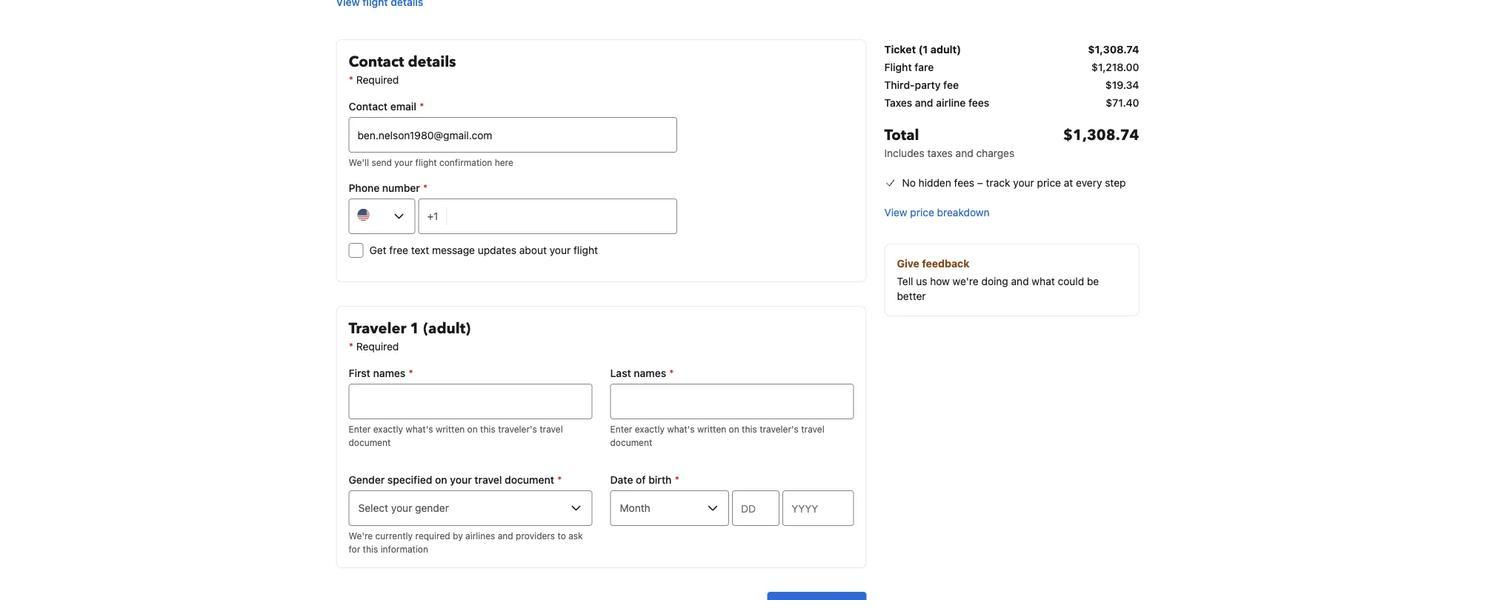 Task type: describe. For each thing, give the bounding box(es) containing it.
track
[[986, 177, 1010, 189]]

* for contact email *
[[419, 100, 424, 113]]

information
[[381, 544, 428, 554]]

this for last names *
[[742, 424, 757, 434]]

1 vertical spatial price
[[910, 206, 934, 219]]

we're currently required by airlines and providers to ask for this information alert
[[349, 529, 592, 556]]

your inside alert
[[394, 157, 413, 167]]

at
[[1064, 177, 1073, 189]]

view
[[884, 206, 907, 219]]

names for last names
[[634, 367, 666, 379]]

1
[[410, 319, 420, 339]]

ask
[[568, 531, 583, 541]]

get free text message updates about your flight
[[369, 244, 598, 256]]

1 horizontal spatial document
[[505, 474, 554, 486]]

doing
[[981, 275, 1008, 287]]

total
[[884, 125, 919, 146]]

party
[[915, 79, 941, 91]]

view price breakdown link
[[884, 205, 990, 220]]

contact for contact email
[[349, 100, 388, 113]]

row containing third-party fee
[[884, 78, 1139, 96]]

0 horizontal spatial travel
[[475, 474, 502, 486]]

1 horizontal spatial flight
[[573, 244, 598, 256]]

message
[[432, 244, 475, 256]]

traveler's for last names *
[[760, 424, 799, 434]]

give
[[897, 257, 919, 270]]

on for first names *
[[467, 424, 478, 434]]

no hidden fees – track your price at every step
[[902, 177, 1126, 189]]

free
[[389, 244, 408, 256]]

$19.34
[[1105, 79, 1139, 91]]

required
[[415, 531, 450, 541]]

enter for first
[[349, 424, 371, 434]]

no
[[902, 177, 916, 189]]

ticket (1 adult)
[[884, 43, 961, 56]]

we'll send your flight confirmation here alert
[[349, 156, 677, 169]]

charges
[[976, 147, 1015, 159]]

view price breakdown element
[[884, 205, 990, 220]]

feedback
[[922, 257, 970, 270]]

traveler
[[349, 319, 406, 339]]

better
[[897, 290, 926, 302]]

what's for last names *
[[667, 424, 695, 434]]

your right track in the top right of the page
[[1013, 177, 1034, 189]]

confirmation
[[439, 157, 492, 167]]

your right the specified
[[450, 474, 472, 486]]

$1,218.00 cell
[[1091, 60, 1139, 75]]

taxes
[[927, 147, 953, 159]]

currently
[[375, 531, 413, 541]]

(1
[[918, 43, 928, 56]]

us
[[916, 275, 927, 287]]

document for last
[[610, 437, 652, 448]]

enter exactly what's written on this traveler's travel document alert for first names *
[[349, 422, 592, 449]]

1 horizontal spatial price
[[1037, 177, 1061, 189]]

* up to
[[557, 474, 562, 486]]

step
[[1105, 177, 1126, 189]]

we'll send your flight confirmation here
[[349, 157, 513, 167]]

$1,308.74 cell for row containing ticket (1 adult)
[[1088, 42, 1139, 57]]

give feedback tell us how we're doing and what could be better
[[897, 257, 1099, 302]]

$71.40 cell
[[1106, 96, 1139, 110]]

and inside give feedback tell us how we're doing and what could be better
[[1011, 275, 1029, 287]]

date
[[610, 474, 633, 486]]

traveler 1 (adult) required
[[349, 319, 471, 353]]

third-party fee
[[884, 79, 959, 91]]

$1,308.74 cell for row containing total
[[1063, 125, 1139, 161]]

and inside cell
[[915, 97, 933, 109]]

–
[[977, 177, 983, 189]]

phone number *
[[349, 182, 428, 194]]

we're
[[953, 275, 979, 287]]

(adult)
[[423, 319, 471, 339]]

traveler's for first names *
[[498, 424, 537, 434]]

airline
[[936, 97, 966, 109]]

document for first
[[349, 437, 391, 448]]

* right birth
[[675, 474, 679, 486]]

what
[[1032, 275, 1055, 287]]

$19.34 cell
[[1105, 78, 1139, 93]]

travel for last names *
[[801, 424, 824, 434]]

0 horizontal spatial on
[[435, 474, 447, 486]]

$71.40
[[1106, 97, 1139, 109]]

written for last names *
[[697, 424, 726, 434]]

flight fare cell
[[884, 60, 934, 75]]

we're
[[349, 531, 373, 541]]

adult)
[[931, 43, 961, 56]]

first names *
[[349, 367, 413, 379]]

flight
[[884, 61, 912, 73]]

could
[[1058, 275, 1084, 287]]

by
[[453, 531, 463, 541]]

of
[[636, 474, 646, 486]]

airlines
[[465, 531, 495, 541]]

includes
[[884, 147, 924, 159]]

fee
[[943, 79, 959, 91]]

number
[[382, 182, 420, 194]]

written for first names *
[[436, 424, 465, 434]]

this for first names *
[[480, 424, 496, 434]]

taxes
[[884, 97, 912, 109]]



Task type: vqa. For each thing, say whether or not it's contained in the screenshot.
third '12:48 PM LAS . Jan 6' from the bottom
no



Task type: locate. For each thing, give the bounding box(es) containing it.
table
[[884, 39, 1139, 167]]

enter up gender at the left bottom
[[349, 424, 371, 434]]

contact for contact details
[[349, 52, 404, 72]]

required inside contact details required
[[356, 74, 399, 86]]

fees
[[968, 97, 989, 109], [954, 177, 974, 189]]

tell
[[897, 275, 913, 287]]

2 row from the top
[[884, 60, 1139, 78]]

price right view
[[910, 206, 934, 219]]

names for first names
[[373, 367, 406, 379]]

1 written from the left
[[436, 424, 465, 434]]

* down 'traveler 1 (adult) required'
[[408, 367, 413, 379]]

1 vertical spatial flight
[[573, 244, 598, 256]]

1 enter exactly what's written on this traveler's travel document alert from the left
[[349, 422, 592, 449]]

enter exactly what's written on this traveler's travel document for first names *
[[349, 424, 563, 448]]

this inside we're currently required by airlines and providers to ask for this information
[[363, 544, 378, 554]]

required inside 'traveler 1 (adult) required'
[[356, 340, 399, 353]]

enter up the date
[[610, 424, 632, 434]]

email
[[390, 100, 416, 113]]

contact left email on the left
[[349, 100, 388, 113]]

1 vertical spatial required
[[356, 340, 399, 353]]

hidden
[[919, 177, 951, 189]]

2 what's from the left
[[667, 424, 695, 434]]

last names *
[[610, 367, 674, 379]]

first
[[349, 367, 370, 379]]

1 horizontal spatial traveler's
[[760, 424, 799, 434]]

0 horizontal spatial what's
[[406, 424, 433, 434]]

2 written from the left
[[697, 424, 726, 434]]

enter
[[349, 424, 371, 434], [610, 424, 632, 434]]

1 horizontal spatial on
[[467, 424, 478, 434]]

gender
[[349, 474, 385, 486]]

0 vertical spatial $1,308.74
[[1088, 43, 1139, 56]]

and
[[915, 97, 933, 109], [956, 147, 973, 159], [1011, 275, 1029, 287], [498, 531, 513, 541]]

exactly
[[373, 424, 403, 434], [635, 424, 665, 434]]

and down third-party fee cell
[[915, 97, 933, 109]]

contact email *
[[349, 100, 424, 113]]

enter exactly what's written on this traveler's travel document
[[349, 424, 563, 448], [610, 424, 824, 448]]

flight
[[415, 157, 437, 167], [573, 244, 598, 256]]

taxes and airline fees cell
[[884, 96, 989, 110]]

2 exactly from the left
[[635, 424, 665, 434]]

flight down phone number phone field
[[573, 244, 598, 256]]

names right the last
[[634, 367, 666, 379]]

2 horizontal spatial on
[[729, 424, 739, 434]]

here
[[495, 157, 513, 167]]

enter exactly what's written on this traveler's travel document for last names *
[[610, 424, 824, 448]]

row containing taxes and airline fees
[[884, 96, 1139, 113]]

taxes and airline fees
[[884, 97, 989, 109]]

2 horizontal spatial document
[[610, 437, 652, 448]]

2 names from the left
[[634, 367, 666, 379]]

get
[[369, 244, 386, 256]]

0 vertical spatial contact
[[349, 52, 404, 72]]

1 required from the top
[[356, 74, 399, 86]]

enter exactly what's written on this traveler's travel document alert
[[349, 422, 592, 449], [610, 422, 854, 449]]

0 horizontal spatial price
[[910, 206, 934, 219]]

and left what
[[1011, 275, 1029, 287]]

written
[[436, 424, 465, 434], [697, 424, 726, 434]]

0 vertical spatial required
[[356, 74, 399, 86]]

updates
[[478, 244, 516, 256]]

$1,308.74 cell up $1,218.00
[[1088, 42, 1139, 57]]

* for first names *
[[408, 367, 413, 379]]

$1,308.74 up $1,218.00
[[1088, 43, 1139, 56]]

0 horizontal spatial enter exactly what's written on this traveler's travel document alert
[[349, 422, 592, 449]]

1 exactly from the left
[[373, 424, 403, 434]]

exactly up gender at the left bottom
[[373, 424, 403, 434]]

we'll
[[349, 157, 369, 167]]

$1,308.74 down $71.40 cell
[[1063, 125, 1139, 146]]

1 horizontal spatial names
[[634, 367, 666, 379]]

None email field
[[349, 117, 677, 153]]

0 horizontal spatial enter
[[349, 424, 371, 434]]

2 traveler's from the left
[[760, 424, 799, 434]]

2 enter exactly what's written on this traveler's travel document alert from the left
[[610, 422, 854, 449]]

travel for first names *
[[540, 424, 563, 434]]

names
[[373, 367, 406, 379], [634, 367, 666, 379]]

1 vertical spatial $1,308.74 cell
[[1063, 125, 1139, 161]]

2 contact from the top
[[349, 100, 388, 113]]

row containing total
[[884, 113, 1139, 167]]

third-
[[884, 79, 915, 91]]

for
[[349, 544, 360, 554]]

+1
[[427, 210, 438, 222]]

1 traveler's from the left
[[498, 424, 537, 434]]

on for last names *
[[729, 424, 739, 434]]

1 horizontal spatial enter exactly what's written on this traveler's travel document alert
[[610, 422, 854, 449]]

document
[[349, 437, 391, 448], [610, 437, 652, 448], [505, 474, 554, 486]]

required down traveler
[[356, 340, 399, 353]]

travel
[[540, 424, 563, 434], [801, 424, 824, 434], [475, 474, 502, 486]]

row containing ticket (1 adult)
[[884, 39, 1139, 60]]

required
[[356, 74, 399, 86], [356, 340, 399, 353]]

be
[[1087, 275, 1099, 287]]

exactly for last names
[[635, 424, 665, 434]]

1 horizontal spatial enter exactly what's written on this traveler's travel document
[[610, 424, 824, 448]]

* right the last
[[669, 367, 674, 379]]

your right the send
[[394, 157, 413, 167]]

your
[[394, 157, 413, 167], [1013, 177, 1034, 189], [550, 244, 571, 256], [450, 474, 472, 486]]

2 horizontal spatial travel
[[801, 424, 824, 434]]

exactly up date of birth *
[[635, 424, 665, 434]]

what's up the specified
[[406, 424, 433, 434]]

text
[[411, 244, 429, 256]]

breakdown
[[937, 206, 990, 219]]

specified
[[387, 474, 432, 486]]

0 horizontal spatial enter exactly what's written on this traveler's travel document
[[349, 424, 563, 448]]

$1,308.74 cell up every
[[1063, 125, 1139, 161]]

contact inside contact details required
[[349, 52, 404, 72]]

names right first
[[373, 367, 406, 379]]

1 vertical spatial $1,308.74
[[1063, 125, 1139, 146]]

0 vertical spatial price
[[1037, 177, 1061, 189]]

fees left –
[[954, 177, 974, 189]]

0 horizontal spatial exactly
[[373, 424, 403, 434]]

$1,218.00
[[1091, 61, 1139, 73]]

and right taxes
[[956, 147, 973, 159]]

last
[[610, 367, 631, 379]]

details
[[408, 52, 456, 72]]

phone
[[349, 182, 380, 194]]

what's up birth
[[667, 424, 695, 434]]

and inside total includes taxes and charges
[[956, 147, 973, 159]]

1 names from the left
[[373, 367, 406, 379]]

1 horizontal spatial enter
[[610, 424, 632, 434]]

table containing total
[[884, 39, 1139, 167]]

and right airlines
[[498, 531, 513, 541]]

2 required from the top
[[356, 340, 399, 353]]

* for phone number *
[[423, 182, 428, 194]]

$1,308.74 for row containing total
[[1063, 125, 1139, 146]]

traveler's
[[498, 424, 537, 434], [760, 424, 799, 434]]

what's
[[406, 424, 433, 434], [667, 424, 695, 434]]

third-party fee cell
[[884, 78, 959, 93]]

1 enter from the left
[[349, 424, 371, 434]]

fees inside 'taxes and airline fees' cell
[[968, 97, 989, 109]]

flight fare
[[884, 61, 934, 73]]

1 horizontal spatial travel
[[540, 424, 563, 434]]

price
[[1037, 177, 1061, 189], [910, 206, 934, 219]]

2 horizontal spatial this
[[742, 424, 757, 434]]

1 horizontal spatial this
[[480, 424, 496, 434]]

contact details required
[[349, 52, 456, 86]]

birth
[[648, 474, 672, 486]]

total cell
[[884, 125, 1015, 161]]

flight up number
[[415, 157, 437, 167]]

exactly for first names
[[373, 424, 403, 434]]

your right about on the top
[[550, 244, 571, 256]]

0 horizontal spatial this
[[363, 544, 378, 554]]

date of birth *
[[610, 474, 679, 486]]

$1,308.74 cell
[[1088, 42, 1139, 57], [1063, 125, 1139, 161]]

enter exactly what's written on this traveler's travel document up birth
[[610, 424, 824, 448]]

document up providers
[[505, 474, 554, 486]]

None field
[[349, 384, 592, 419], [610, 384, 854, 419], [349, 384, 592, 419], [610, 384, 854, 419]]

4 row from the top
[[884, 96, 1139, 113]]

*
[[419, 100, 424, 113], [423, 182, 428, 194], [408, 367, 413, 379], [669, 367, 674, 379], [557, 474, 562, 486], [675, 474, 679, 486]]

about
[[519, 244, 547, 256]]

0 vertical spatial fees
[[968, 97, 989, 109]]

flight inside alert
[[415, 157, 437, 167]]

ticket
[[884, 43, 916, 56]]

Enter your birth year using four digits telephone field
[[783, 491, 854, 526]]

fees right airline
[[968, 97, 989, 109]]

total includes taxes and charges
[[884, 125, 1015, 159]]

0 horizontal spatial written
[[436, 424, 465, 434]]

Phone number telephone field
[[447, 199, 677, 234]]

1 enter exactly what's written on this traveler's travel document from the left
[[349, 424, 563, 448]]

document up gender at the left bottom
[[349, 437, 391, 448]]

enter for last
[[610, 424, 632, 434]]

* right number
[[423, 182, 428, 194]]

0 horizontal spatial traveler's
[[498, 424, 537, 434]]

* right email on the left
[[419, 100, 424, 113]]

1 horizontal spatial exactly
[[635, 424, 665, 434]]

price left 'at'
[[1037, 177, 1061, 189]]

1 what's from the left
[[406, 424, 433, 434]]

required up contact email *
[[356, 74, 399, 86]]

we're currently required by airlines and providers to ask for this information
[[349, 531, 583, 554]]

0 horizontal spatial document
[[349, 437, 391, 448]]

0 horizontal spatial names
[[373, 367, 406, 379]]

1 vertical spatial contact
[[349, 100, 388, 113]]

1 vertical spatial fees
[[954, 177, 974, 189]]

$1,308.74
[[1088, 43, 1139, 56], [1063, 125, 1139, 146]]

document up the date
[[610, 437, 652, 448]]

0 vertical spatial flight
[[415, 157, 437, 167]]

what's for first names *
[[406, 424, 433, 434]]

row containing flight fare
[[884, 60, 1139, 78]]

to
[[558, 531, 566, 541]]

how
[[930, 275, 950, 287]]

contact up contact email *
[[349, 52, 404, 72]]

$1,308.74 for row containing ticket (1 adult)
[[1088, 43, 1139, 56]]

send
[[372, 157, 392, 167]]

ticket (1 adult) cell
[[884, 42, 961, 57]]

1 horizontal spatial written
[[697, 424, 726, 434]]

gender specified on your travel document *
[[349, 474, 562, 486]]

on
[[467, 424, 478, 434], [729, 424, 739, 434], [435, 474, 447, 486]]

0 horizontal spatial flight
[[415, 157, 437, 167]]

row
[[884, 39, 1139, 60], [884, 60, 1139, 78], [884, 78, 1139, 96], [884, 96, 1139, 113], [884, 113, 1139, 167]]

2 enter from the left
[[610, 424, 632, 434]]

providers
[[516, 531, 555, 541]]

1 horizontal spatial what's
[[667, 424, 695, 434]]

Enter your birth date using two digits telephone field
[[732, 491, 780, 526]]

and inside we're currently required by airlines and providers to ask for this information
[[498, 531, 513, 541]]

1 contact from the top
[[349, 52, 404, 72]]

5 row from the top
[[884, 113, 1139, 167]]

* for last names *
[[669, 367, 674, 379]]

2 enter exactly what's written on this traveler's travel document from the left
[[610, 424, 824, 448]]

1 row from the top
[[884, 39, 1139, 60]]

this
[[480, 424, 496, 434], [742, 424, 757, 434], [363, 544, 378, 554]]

view price breakdown
[[884, 206, 990, 219]]

0 vertical spatial $1,308.74 cell
[[1088, 42, 1139, 57]]

enter exactly what's written on this traveler's travel document alert for last names *
[[610, 422, 854, 449]]

3 row from the top
[[884, 78, 1139, 96]]

every
[[1076, 177, 1102, 189]]

fare
[[915, 61, 934, 73]]

enter exactly what's written on this traveler's travel document up gender specified on your travel document *
[[349, 424, 563, 448]]



